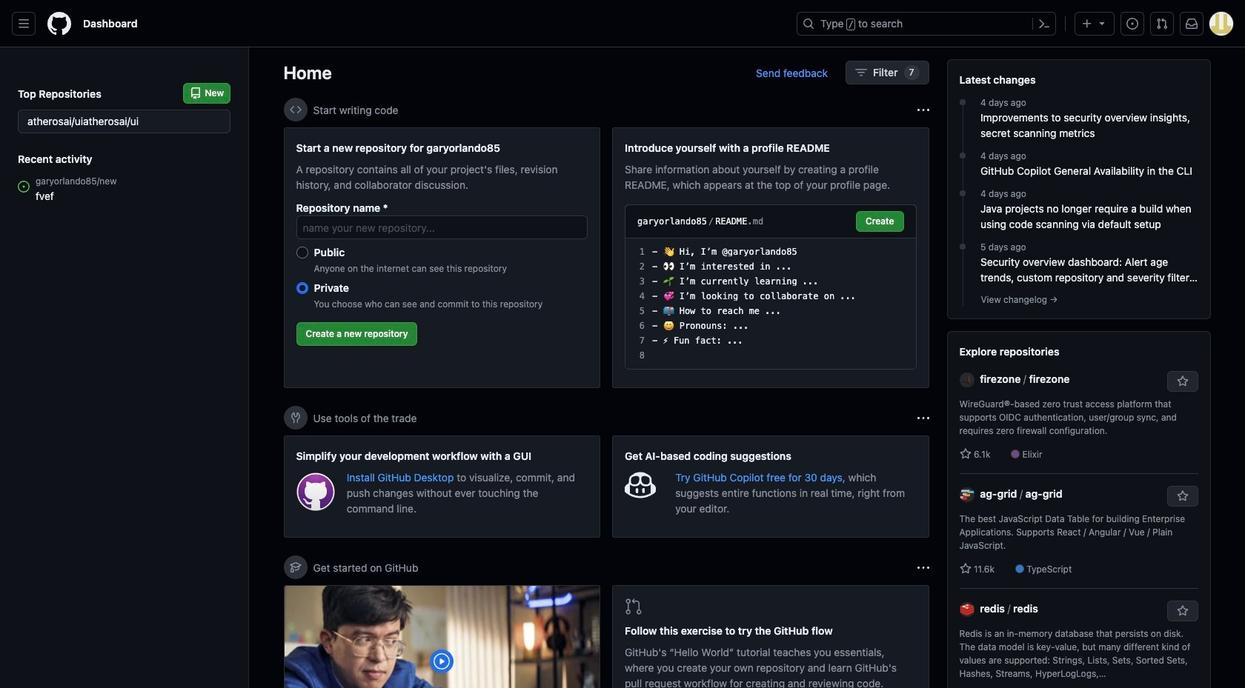 Task type: vqa. For each thing, say whether or not it's contained in the screenshot.
applelee2 within popup button
no



Task type: locate. For each thing, give the bounding box(es) containing it.
1 vertical spatial why am i seeing this? image
[[917, 412, 929, 424]]

1 vertical spatial dot fill image
[[957, 150, 969, 162]]

star image
[[959, 563, 971, 575]]

try the github flow element
[[612, 585, 929, 688]]

1 dot fill image from the top
[[957, 96, 969, 108]]

0 vertical spatial why am i seeing this? image
[[917, 104, 929, 116]]

@ag-grid profile image
[[959, 488, 974, 503]]

dot fill image
[[957, 187, 969, 199], [957, 241, 969, 253]]

1 why am i seeing this? image from the top
[[917, 104, 929, 116]]

0 vertical spatial dot fill image
[[957, 96, 969, 108]]

name your new repository... text field
[[296, 216, 588, 239]]

introduce yourself with a profile readme element
[[612, 127, 929, 388]]

0 vertical spatial star this repository image
[[1177, 376, 1188, 388]]

what is github? image
[[284, 586, 600, 688]]

None radio
[[296, 247, 308, 259], [296, 282, 308, 294], [296, 247, 308, 259], [296, 282, 308, 294]]

explore element
[[947, 59, 1211, 688]]

1 vertical spatial git pull request image
[[625, 598, 643, 616]]

filter image
[[855, 67, 867, 79]]

why am i seeing this? image
[[917, 562, 929, 574]]

1 vertical spatial dot fill image
[[957, 241, 969, 253]]

command palette image
[[1038, 18, 1050, 30]]

2 why am i seeing this? image from the top
[[917, 412, 929, 424]]

plus image
[[1081, 18, 1093, 30]]

dot fill image
[[957, 96, 969, 108], [957, 150, 969, 162]]

Find a repository… text field
[[18, 110, 230, 133]]

star this repository image
[[1177, 376, 1188, 388], [1177, 491, 1188, 502]]

0 vertical spatial dot fill image
[[957, 187, 969, 199]]

1 vertical spatial star this repository image
[[1177, 491, 1188, 502]]

why am i seeing this? image for introduce yourself with a profile readme element
[[917, 104, 929, 116]]

issue opened image
[[1126, 18, 1138, 30]]

None submit
[[856, 211, 904, 232]]

homepage image
[[47, 12, 71, 36]]

1 star this repository image from the top
[[1177, 376, 1188, 388]]

git pull request image
[[1156, 18, 1168, 30], [625, 598, 643, 616]]

0 horizontal spatial git pull request image
[[625, 598, 643, 616]]

@firezone profile image
[[959, 373, 974, 388]]

1 horizontal spatial git pull request image
[[1156, 18, 1168, 30]]

code image
[[289, 104, 301, 116]]

why am i seeing this? image
[[917, 104, 929, 116], [917, 412, 929, 424]]

star image
[[959, 448, 971, 460]]

2 star this repository image from the top
[[1177, 491, 1188, 502]]

notifications image
[[1186, 18, 1198, 30]]

github desktop image
[[296, 473, 335, 512]]

mortar board image
[[289, 562, 301, 574]]

explore repositories navigation
[[947, 331, 1211, 688]]



Task type: describe. For each thing, give the bounding box(es) containing it.
star this repository image
[[1177, 605, 1188, 617]]

simplify your development workflow with a gui element
[[283, 436, 600, 538]]

Top Repositories search field
[[18, 110, 230, 133]]

2 dot fill image from the top
[[957, 241, 969, 253]]

star this repository image for @ag-grid profile icon
[[1177, 491, 1188, 502]]

start a new repository element
[[283, 127, 600, 388]]

open issue image
[[18, 181, 30, 193]]

@redis profile image
[[959, 603, 974, 618]]

none submit inside introduce yourself with a profile readme element
[[856, 211, 904, 232]]

git pull request image inside try the github flow element
[[625, 598, 643, 616]]

why am i seeing this? image for get ai-based coding suggestions 'element'
[[917, 412, 929, 424]]

0 vertical spatial git pull request image
[[1156, 18, 1168, 30]]

tools image
[[289, 412, 301, 424]]

1 dot fill image from the top
[[957, 187, 969, 199]]

play image
[[433, 653, 451, 671]]

triangle down image
[[1096, 17, 1108, 29]]

2 dot fill image from the top
[[957, 150, 969, 162]]

get ai-based coding suggestions element
[[612, 436, 929, 538]]

star this repository image for @firezone profile icon
[[1177, 376, 1188, 388]]

what is github? element
[[283, 585, 600, 688]]



